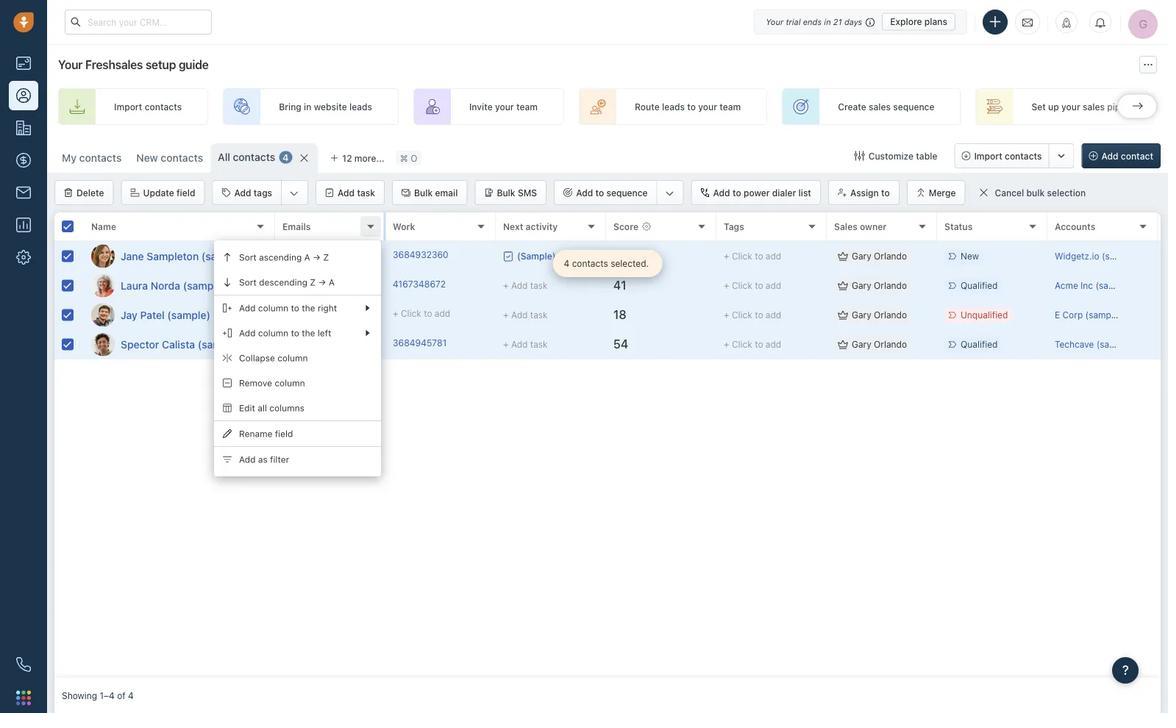 Task type: locate. For each thing, give the bounding box(es) containing it.
qualified for 54
[[961, 340, 998, 350]]

2 j image from the top
[[91, 304, 115, 327]]

0 vertical spatial sequence
[[894, 102, 935, 112]]

1 vertical spatial qualified
[[961, 340, 998, 350]]

a up right
[[329, 277, 335, 288]]

a
[[304, 252, 310, 263], [329, 277, 335, 288]]

corp
[[1063, 310, 1084, 321]]

1 sales from the left
[[869, 102, 891, 112]]

2 + add task from the top
[[503, 310, 548, 321]]

your freshsales setup guide
[[58, 58, 209, 72]]

field
[[177, 188, 195, 198], [275, 429, 293, 439]]

+ add task
[[503, 281, 548, 291], [503, 310, 548, 321], [503, 340, 548, 350]]

1 + add task from the top
[[503, 281, 548, 291]]

spectorcalista@gmail.com 3684945781
[[283, 338, 447, 348]]

remove
[[239, 378, 272, 389]]

angle down image
[[290, 186, 299, 201], [666, 186, 675, 201]]

the left right
[[302, 303, 315, 314]]

4 contacts selected.
[[564, 259, 649, 269]]

to
[[688, 102, 696, 112], [596, 188, 604, 198], [733, 188, 742, 198], [882, 188, 890, 198], [755, 251, 764, 262], [755, 281, 764, 291], [291, 303, 299, 314], [424, 309, 432, 319], [755, 310, 764, 321], [291, 328, 299, 339], [755, 340, 764, 350]]

sales left pipeline
[[1083, 102, 1106, 112]]

1 horizontal spatial team
[[720, 102, 741, 112]]

bring in website leads link
[[223, 88, 399, 125]]

2 horizontal spatial your
[[1062, 102, 1081, 112]]

2 team from the left
[[720, 102, 741, 112]]

add column to the left
[[239, 328, 332, 339]]

(sample) right corp
[[1086, 310, 1123, 321]]

import down your freshsales setup guide at the top of the page
[[114, 102, 142, 112]]

showing
[[62, 691, 97, 701]]

1 cell from the top
[[1159, 242, 1169, 271]]

0 vertical spatial your
[[766, 17, 784, 26]]

new
[[136, 152, 158, 164], [961, 251, 980, 262]]

1 angle down image from the left
[[290, 186, 299, 201]]

3 gary orlando from the top
[[852, 310, 908, 321]]

route leads to your team
[[635, 102, 741, 112]]

orlando for 18
[[875, 310, 908, 321]]

2 + click to add from the top
[[724, 281, 782, 291]]

2 sort from the top
[[239, 277, 257, 288]]

bulk inside bulk sms "button"
[[497, 188, 516, 198]]

0 vertical spatial 4
[[283, 152, 289, 163]]

4 + click to add from the top
[[724, 340, 782, 350]]

3 gary from the top
[[852, 310, 872, 321]]

task for 54
[[531, 340, 548, 350]]

3 cell from the top
[[1159, 301, 1169, 330]]

phone element
[[9, 651, 38, 680]]

cell for 18
[[1159, 301, 1169, 330]]

0 vertical spatial + add task
[[503, 281, 548, 291]]

your right route at the top of the page
[[699, 102, 718, 112]]

j image
[[91, 245, 115, 268], [91, 304, 115, 327]]

container_wx8msf4aqz5i3rn1 image inside customize table button
[[855, 151, 865, 161]]

field for rename field
[[275, 429, 293, 439]]

rename field
[[239, 429, 293, 439]]

(sample) right sampleton
[[202, 250, 245, 262]]

add to sequence button
[[555, 181, 657, 205]]

janesampleton@gmail.com link
[[283, 249, 394, 264]]

3 orlando from the top
[[875, 310, 908, 321]]

1 leads from the left
[[350, 102, 372, 112]]

add as filter menu item
[[214, 448, 381, 473]]

4 inside all contacts 4
[[283, 152, 289, 163]]

selected.
[[611, 259, 649, 269]]

jaypatelsample@gmail.com + click to add
[[283, 309, 451, 319]]

explore
[[891, 17, 923, 27]]

2 orlando from the top
[[875, 281, 908, 291]]

the for left
[[302, 328, 315, 339]]

1 vertical spatial import contacts
[[975, 151, 1043, 161]]

invite your team link
[[414, 88, 565, 125]]

j image left jay
[[91, 304, 115, 327]]

import up cancel
[[975, 151, 1003, 161]]

→ for a
[[318, 277, 326, 288]]

sort
[[239, 252, 257, 263], [239, 277, 257, 288]]

orlando for 54
[[875, 340, 908, 350]]

0 horizontal spatial in
[[304, 102, 312, 112]]

+ click to add for 18
[[724, 310, 782, 321]]

add contact button
[[1082, 144, 1162, 169]]

qualified up unqualified
[[961, 281, 998, 291]]

1 horizontal spatial leads
[[662, 102, 685, 112]]

add for 41
[[766, 281, 782, 291]]

1 vertical spatial your
[[58, 58, 83, 72]]

sort left descending
[[239, 277, 257, 288]]

bulk inside bulk email button
[[414, 188, 433, 198]]

2 qualified from the top
[[961, 340, 998, 350]]

press space to deselect this row. row containing spector calista (sample)
[[54, 330, 275, 360]]

import inside 'button'
[[975, 151, 1003, 161]]

list
[[799, 188, 812, 198]]

leads right website
[[350, 102, 372, 112]]

menu
[[214, 241, 381, 477]]

0 horizontal spatial angle down image
[[290, 186, 299, 201]]

0 vertical spatial field
[[177, 188, 195, 198]]

1 horizontal spatial a
[[329, 277, 335, 288]]

0 horizontal spatial sequence
[[607, 188, 648, 198]]

(sample) up spector calista (sample)
[[167, 309, 210, 321]]

2 cell from the top
[[1159, 272, 1169, 300]]

sequence up score
[[607, 188, 648, 198]]

lauranordasample@gmail.com link
[[283, 278, 408, 294]]

2 gary orlando from the top
[[852, 281, 908, 291]]

import contacts up cancel
[[975, 151, 1043, 161]]

gary orlando
[[852, 251, 908, 262], [852, 281, 908, 291], [852, 310, 908, 321], [852, 340, 908, 350]]

freshsales
[[85, 58, 143, 72]]

1 sort from the top
[[239, 252, 257, 263]]

orlando for 41
[[875, 281, 908, 291]]

new down status on the right of page
[[961, 251, 980, 262]]

column down descending
[[258, 303, 289, 314]]

2 vertical spatial 4
[[128, 691, 134, 701]]

row group
[[54, 242, 275, 360], [275, 242, 1169, 360]]

4 gary from the top
[[852, 340, 872, 350]]

add column to the right
[[239, 303, 337, 314]]

next activity
[[503, 222, 558, 232]]

row group containing 48
[[275, 242, 1169, 360]]

your right up
[[1062, 102, 1081, 112]]

gary orlando for 54
[[852, 340, 908, 350]]

2 gary from the top
[[852, 281, 872, 291]]

columns
[[270, 403, 305, 414]]

field down columns
[[275, 429, 293, 439]]

contacts inside 'button'
[[1005, 151, 1043, 161]]

container_wx8msf4aqz5i3rn1 image
[[503, 251, 514, 262], [838, 251, 849, 262], [838, 340, 849, 350]]

sort for sort ascending a → z
[[239, 252, 257, 263]]

+ click to add for 41
[[724, 281, 782, 291]]

add inside button
[[234, 188, 251, 198]]

container_wx8msf4aqz5i3rn1 image
[[855, 151, 865, 161], [979, 188, 990, 198], [838, 281, 849, 291], [838, 310, 849, 321]]

4 orlando from the top
[[875, 340, 908, 350]]

status
[[945, 222, 973, 232]]

contacts right the my
[[79, 152, 122, 164]]

field inside menu item
[[275, 429, 293, 439]]

janesampleton@gmail.com
[[283, 250, 394, 260]]

dialer
[[773, 188, 797, 198]]

qualified
[[961, 281, 998, 291], [961, 340, 998, 350]]

1 + click to add from the top
[[724, 251, 782, 262]]

create sales sequence
[[839, 102, 935, 112]]

add for 54
[[766, 340, 782, 350]]

sort left ascending
[[239, 252, 257, 263]]

website
[[314, 102, 347, 112]]

remove column
[[239, 378, 305, 389]]

import for 'import contacts' 'button'
[[975, 151, 1003, 161]]

angle down image inside "add to sequence" group
[[666, 186, 675, 201]]

field inside button
[[177, 188, 195, 198]]

1 row group from the left
[[54, 242, 275, 360]]

+ click to add
[[724, 251, 782, 262], [724, 281, 782, 291], [724, 310, 782, 321], [724, 340, 782, 350]]

1 horizontal spatial sales
[[1083, 102, 1106, 112]]

4 right all contacts link
[[283, 152, 289, 163]]

sequence
[[894, 102, 935, 112], [607, 188, 648, 198]]

0 vertical spatial →
[[313, 252, 321, 263]]

your left freshsales on the left top
[[58, 58, 83, 72]]

1 horizontal spatial bulk
[[497, 188, 516, 198]]

qualified down unqualified
[[961, 340, 998, 350]]

1 gary from the top
[[852, 251, 872, 262]]

gary for 54
[[852, 340, 872, 350]]

1 vertical spatial sort
[[239, 277, 257, 288]]

z down "sort ascending a → z" menu item
[[310, 277, 316, 288]]

1 horizontal spatial in
[[825, 17, 832, 26]]

add
[[1102, 151, 1119, 161], [234, 188, 251, 198], [338, 188, 355, 198], [576, 188, 593, 198], [714, 188, 731, 198], [512, 281, 528, 291], [239, 303, 256, 314], [512, 310, 528, 321], [239, 328, 256, 339], [512, 340, 528, 350], [239, 455, 256, 465]]

2 horizontal spatial 4
[[564, 259, 570, 269]]

0 horizontal spatial z
[[310, 277, 316, 288]]

0 vertical spatial new
[[136, 152, 158, 164]]

angle down image inside the add tags group
[[290, 186, 299, 201]]

(sample) for laura norda (sample)
[[183, 280, 226, 292]]

new for new contacts
[[136, 152, 158, 164]]

1 horizontal spatial your
[[699, 102, 718, 112]]

ends
[[804, 17, 822, 26]]

0 horizontal spatial your
[[495, 102, 514, 112]]

create sales sequence link
[[783, 88, 962, 125]]

angle down image for add to sequence
[[666, 186, 675, 201]]

(sample)
[[202, 250, 245, 262], [1103, 251, 1139, 262], [183, 280, 226, 292], [1096, 281, 1133, 291], [167, 309, 210, 321], [1086, 310, 1123, 321], [198, 339, 241, 351], [1097, 340, 1134, 350]]

add inside menu item
[[239, 455, 256, 465]]

1 qualified from the top
[[961, 281, 998, 291]]

0 horizontal spatial team
[[517, 102, 538, 112]]

1 vertical spatial the
[[302, 328, 315, 339]]

contacts down setup
[[145, 102, 182, 112]]

1 vertical spatial 4
[[564, 259, 570, 269]]

grid containing 48
[[54, 211, 1169, 679]]

0 vertical spatial import
[[114, 102, 142, 112]]

(sample) for jane sampleton (sample)
[[202, 250, 245, 262]]

z up lauranordasample@gmail.com
[[323, 252, 329, 263]]

1 vertical spatial a
[[329, 277, 335, 288]]

add inside 'button'
[[576, 188, 593, 198]]

in right bring
[[304, 102, 312, 112]]

(sample) right the inc
[[1096, 281, 1133, 291]]

name
[[91, 222, 116, 232]]

1 horizontal spatial import contacts
[[975, 151, 1043, 161]]

sequence up customize table
[[894, 102, 935, 112]]

column up remove column menu item
[[278, 353, 308, 364]]

18
[[614, 308, 627, 322]]

up
[[1049, 102, 1060, 112]]

angle down image right add to sequence
[[666, 186, 675, 201]]

2 row group from the left
[[275, 242, 1169, 360]]

showing 1–4 of 4
[[62, 691, 134, 701]]

2 angle down image from the left
[[666, 186, 675, 201]]

trial
[[786, 17, 801, 26]]

1 horizontal spatial sequence
[[894, 102, 935, 112]]

2 the from the top
[[302, 328, 315, 339]]

2 vertical spatial + add task
[[503, 340, 548, 350]]

sort descending z → a menu item
[[214, 270, 381, 295]]

patel
[[140, 309, 165, 321]]

selection
[[1048, 188, 1087, 198]]

press space to deselect this row. row containing jay patel (sample)
[[54, 301, 275, 330]]

your
[[495, 102, 514, 112], [699, 102, 718, 112], [1062, 102, 1081, 112]]

add for add column to the right
[[239, 303, 256, 314]]

4 gary orlando from the top
[[852, 340, 908, 350]]

0 vertical spatial sort
[[239, 252, 257, 263]]

new inside 'press space to deselect this row.' row
[[961, 251, 980, 262]]

your right invite
[[495, 102, 514, 112]]

0 horizontal spatial leads
[[350, 102, 372, 112]]

sequence for add to sequence
[[607, 188, 648, 198]]

acme
[[1056, 281, 1079, 291]]

import contacts down setup
[[114, 102, 182, 112]]

bulk email button
[[392, 180, 468, 205]]

field right update on the top of page
[[177, 188, 195, 198]]

1 horizontal spatial new
[[961, 251, 980, 262]]

score
[[614, 222, 639, 232]]

jane sampleton (sample) link
[[121, 249, 245, 264]]

column for add column to the left
[[258, 328, 289, 339]]

1 the from the top
[[302, 303, 315, 314]]

your left trial
[[766, 17, 784, 26]]

add task button
[[316, 180, 385, 205]]

table
[[917, 151, 938, 161]]

1 horizontal spatial your
[[766, 17, 784, 26]]

your
[[766, 17, 784, 26], [58, 58, 83, 72]]

column up columns
[[275, 378, 305, 389]]

import contacts link
[[58, 88, 208, 125]]

route leads to your team link
[[579, 88, 768, 125]]

0 vertical spatial z
[[323, 252, 329, 263]]

0 horizontal spatial import contacts
[[114, 102, 182, 112]]

spector
[[121, 339, 159, 351]]

cell for 54
[[1159, 330, 1169, 359]]

1 j image from the top
[[91, 245, 115, 268]]

(sample) for spector calista (sample)
[[198, 339, 241, 351]]

1 vertical spatial sequence
[[607, 188, 648, 198]]

contacts up the bulk
[[1005, 151, 1043, 161]]

gary for 18
[[852, 310, 872, 321]]

(sample) up collapse
[[198, 339, 241, 351]]

leads right route at the top of the page
[[662, 102, 685, 112]]

0 horizontal spatial bulk
[[414, 188, 433, 198]]

a right ascending
[[304, 252, 310, 263]]

1 vertical spatial field
[[275, 429, 293, 439]]

angle down image right tags
[[290, 186, 299, 201]]

in left 21
[[825, 17, 832, 26]]

norda
[[151, 280, 180, 292]]

cell
[[1159, 242, 1169, 271], [1159, 272, 1169, 300], [1159, 301, 1169, 330], [1159, 330, 1169, 359]]

+ add task for 54
[[503, 340, 548, 350]]

inc
[[1081, 281, 1094, 291]]

12 more... button
[[322, 148, 393, 169]]

→ up right
[[318, 277, 326, 288]]

sales owner
[[835, 222, 887, 232]]

Search your CRM... text field
[[65, 10, 212, 35]]

jane sampleton (sample)
[[121, 250, 245, 262]]

0 horizontal spatial field
[[177, 188, 195, 198]]

1 vertical spatial j image
[[91, 304, 115, 327]]

1 vertical spatial z
[[310, 277, 316, 288]]

(sample) for jay patel (sample)
[[167, 309, 210, 321]]

0 horizontal spatial new
[[136, 152, 158, 164]]

j image left jane
[[91, 245, 115, 268]]

→ up sort descending z → a menu item
[[313, 252, 321, 263]]

laura norda (sample) link
[[121, 279, 226, 293]]

click for 41
[[732, 281, 753, 291]]

column up collapse column
[[258, 328, 289, 339]]

0 vertical spatial qualified
[[961, 281, 998, 291]]

press space to deselect this row. row containing 18
[[275, 301, 1169, 330]]

2 bulk from the left
[[497, 188, 516, 198]]

column for add column to the right
[[258, 303, 289, 314]]

0 horizontal spatial sales
[[869, 102, 891, 112]]

1 vertical spatial new
[[961, 251, 980, 262]]

1 bulk from the left
[[414, 188, 433, 198]]

e corp (sample) link
[[1056, 310, 1123, 321]]

contacts
[[145, 102, 182, 112], [1005, 151, 1043, 161], [233, 151, 276, 163], [79, 152, 122, 164], [161, 152, 203, 164], [572, 259, 609, 269]]

1 horizontal spatial import
[[975, 151, 1003, 161]]

bulk left "sms"
[[497, 188, 516, 198]]

1 vertical spatial →
[[318, 277, 326, 288]]

the left left
[[302, 328, 315, 339]]

+
[[724, 251, 730, 262], [724, 281, 730, 291], [503, 281, 509, 291], [393, 309, 399, 319], [724, 310, 730, 321], [503, 310, 509, 321], [724, 340, 730, 350], [503, 340, 509, 350]]

2 leads from the left
[[662, 102, 685, 112]]

2 sales from the left
[[1083, 102, 1106, 112]]

phone image
[[16, 658, 31, 673]]

(sample) down e corp (sample) link
[[1097, 340, 1134, 350]]

sequence inside 'button'
[[607, 188, 648, 198]]

0 horizontal spatial import
[[114, 102, 142, 112]]

press space to deselect this row. row
[[54, 242, 275, 272], [275, 242, 1169, 272], [54, 272, 275, 301], [275, 272, 1169, 301], [54, 301, 275, 330], [275, 301, 1169, 330], [54, 330, 275, 360], [275, 330, 1169, 360]]

4
[[283, 152, 289, 163], [564, 259, 570, 269], [128, 691, 134, 701]]

bulk left "email"
[[414, 188, 433, 198]]

0 horizontal spatial a
[[304, 252, 310, 263]]

4 left 48
[[564, 259, 570, 269]]

0 vertical spatial j image
[[91, 245, 115, 268]]

import contacts inside 'button'
[[975, 151, 1043, 161]]

0 vertical spatial import contacts
[[114, 102, 182, 112]]

all
[[218, 151, 230, 163]]

add tags button
[[213, 181, 281, 205]]

4 right of
[[128, 691, 134, 701]]

angle down image for add tags
[[290, 186, 299, 201]]

task inside button
[[357, 188, 375, 198]]

j image for jay patel (sample)
[[91, 304, 115, 327]]

0 horizontal spatial your
[[58, 58, 83, 72]]

sales right create
[[869, 102, 891, 112]]

menu containing sort ascending a → z
[[214, 241, 381, 477]]

(sample) up acme inc (sample) link
[[1103, 251, 1139, 262]]

import contacts
[[114, 102, 182, 112], [975, 151, 1043, 161]]

in
[[825, 17, 832, 26], [304, 102, 312, 112]]

3 + add task from the top
[[503, 340, 548, 350]]

1 horizontal spatial 4
[[283, 152, 289, 163]]

1 horizontal spatial angle down image
[[666, 186, 675, 201]]

grid
[[54, 211, 1169, 679]]

new up update on the top of page
[[136, 152, 158, 164]]

1 horizontal spatial field
[[275, 429, 293, 439]]

(sample) down jane sampleton (sample) link
[[183, 280, 226, 292]]

1 vertical spatial import
[[975, 151, 1003, 161]]

4 cell from the top
[[1159, 330, 1169, 359]]

qualified for 41
[[961, 281, 998, 291]]

0 vertical spatial the
[[302, 303, 315, 314]]

import for import contacts link at the left of the page
[[114, 102, 142, 112]]

the for right
[[302, 303, 315, 314]]

1 vertical spatial + add task
[[503, 310, 548, 321]]

3 your from the left
[[1062, 102, 1081, 112]]

3 + click to add from the top
[[724, 310, 782, 321]]



Task type: describe. For each thing, give the bounding box(es) containing it.
delete button
[[54, 180, 114, 205]]

click for 18
[[732, 310, 753, 321]]

name row
[[54, 213, 275, 242]]

4167348672 link
[[393, 278, 446, 294]]

route
[[635, 102, 660, 112]]

add for add to sequence
[[576, 188, 593, 198]]

power
[[744, 188, 770, 198]]

ascending
[[259, 252, 302, 263]]

jaypatelsample@gmail.com link
[[283, 308, 396, 323]]

techcave
[[1056, 340, 1095, 350]]

jay
[[121, 309, 138, 321]]

email
[[435, 188, 458, 198]]

spector calista (sample) link
[[121, 337, 241, 352]]

update field
[[143, 188, 195, 198]]

acme inc (sample)
[[1056, 281, 1133, 291]]

sort ascending a → z menu item
[[214, 245, 381, 270]]

lauranordasample@gmail.com
[[283, 279, 408, 290]]

email image
[[1023, 16, 1033, 28]]

cell for 41
[[1159, 272, 1169, 300]]

add tags group
[[212, 180, 308, 205]]

press space to deselect this row. row containing jane sampleton (sample)
[[54, 242, 275, 272]]

sort ascending a → z
[[239, 252, 329, 263]]

collapse column menu item
[[214, 346, 381, 371]]

add for add task
[[338, 188, 355, 198]]

rename field menu item
[[214, 422, 381, 447]]

your for your trial ends in 21 days
[[766, 17, 784, 26]]

41
[[614, 279, 627, 293]]

your trial ends in 21 days
[[766, 17, 863, 26]]

4167348672
[[393, 279, 446, 290]]

set up your sales pipeline link
[[976, 88, 1168, 125]]

laura norda (sample)
[[121, 280, 226, 292]]

+ add task for 18
[[503, 310, 548, 321]]

contacts right all
[[233, 151, 276, 163]]

o
[[411, 153, 418, 163]]

gary orlando for 18
[[852, 310, 908, 321]]

l image
[[91, 274, 115, 298]]

container_wx8msf4aqz5i3rn1 image for 3684945781
[[838, 340, 849, 350]]

work
[[393, 222, 416, 232]]

my
[[62, 152, 77, 164]]

emails
[[283, 222, 311, 232]]

owner
[[860, 222, 887, 232]]

sales
[[835, 222, 858, 232]]

merge button
[[907, 180, 966, 205]]

press space to deselect this row. row containing 41
[[275, 272, 1169, 301]]

contact
[[1122, 151, 1154, 161]]

3684932360
[[393, 250, 449, 260]]

0 vertical spatial in
[[825, 17, 832, 26]]

click for 54
[[732, 340, 753, 350]]

bring in website leads
[[279, 102, 372, 112]]

add for 18
[[766, 310, 782, 321]]

explore plans
[[891, 17, 948, 27]]

new for new
[[961, 251, 980, 262]]

activity
[[526, 222, 558, 232]]

next
[[503, 222, 524, 232]]

(sample) for acme inc (sample)
[[1096, 281, 1133, 291]]

pipeline
[[1108, 102, 1142, 112]]

spectorcalista@gmail.com link
[[283, 337, 392, 353]]

jaypatelsample@gmail.com
[[283, 309, 396, 319]]

press space to deselect this row. row containing 48
[[275, 242, 1169, 272]]

your for your freshsales setup guide
[[58, 58, 83, 72]]

1 team from the left
[[517, 102, 538, 112]]

edit all columns menu item
[[214, 396, 381, 421]]

+ click to add for 54
[[724, 340, 782, 350]]

add contact
[[1102, 151, 1154, 161]]

contacts left 48
[[572, 259, 609, 269]]

container_wx8msf4aqz5i3rn1 image for 3684932360
[[838, 251, 849, 262]]

customize table button
[[846, 144, 948, 169]]

widgetz.io (sample)
[[1056, 251, 1139, 262]]

add to sequence group
[[554, 180, 684, 205]]

1 vertical spatial in
[[304, 102, 312, 112]]

add for add tags
[[234, 188, 251, 198]]

s image
[[91, 333, 115, 357]]

remove column menu item
[[214, 371, 381, 396]]

+ add task for 41
[[503, 281, 548, 291]]

4 inside grid
[[564, 259, 570, 269]]

1 orlando from the top
[[875, 251, 908, 262]]

explore plans link
[[883, 13, 956, 31]]

2 your from the left
[[699, 102, 718, 112]]

(sample) for e corp (sample)
[[1086, 310, 1123, 321]]

add tags
[[234, 188, 272, 198]]

left
[[318, 328, 332, 339]]

jane
[[121, 250, 144, 262]]

sampleton
[[147, 250, 199, 262]]

12 more...
[[343, 153, 385, 163]]

3684945781
[[393, 338, 447, 348]]

tags
[[254, 188, 272, 198]]

column for collapse column
[[278, 353, 308, 364]]

sequence for create sales sequence
[[894, 102, 935, 112]]

name column header
[[84, 213, 275, 242]]

press space to deselect this row. row containing 54
[[275, 330, 1169, 360]]

import contacts for 'import contacts' 'button'
[[975, 151, 1043, 161]]

add for add column to the left
[[239, 328, 256, 339]]

bulk for bulk email
[[414, 188, 433, 198]]

add for add as filter
[[239, 455, 256, 465]]

add to power dialer list
[[714, 188, 812, 198]]

to inside 'button'
[[596, 188, 604, 198]]

1 your from the left
[[495, 102, 514, 112]]

1 horizontal spatial z
[[323, 252, 329, 263]]

widgetz.io (sample) link
[[1056, 251, 1139, 262]]

press space to deselect this row. row containing laura norda (sample)
[[54, 272, 275, 301]]

sort descending z → a
[[239, 277, 335, 288]]

import contacts group
[[955, 144, 1075, 169]]

freshworks switcher image
[[16, 691, 31, 706]]

bulk sms button
[[475, 180, 547, 205]]

set up your sales pipeline
[[1032, 102, 1142, 112]]

add task
[[338, 188, 375, 198]]

bulk email
[[414, 188, 458, 198]]

0 horizontal spatial 4
[[128, 691, 134, 701]]

1 gary orlando from the top
[[852, 251, 908, 262]]

e
[[1056, 310, 1061, 321]]

field for update field
[[177, 188, 195, 198]]

add to sequence
[[576, 188, 648, 198]]

import contacts for import contacts link at the left of the page
[[114, 102, 182, 112]]

21
[[834, 17, 843, 26]]

gary orlando for 41
[[852, 281, 908, 291]]

bulk for bulk sms
[[497, 188, 516, 198]]

edit all columns
[[239, 403, 305, 414]]

collapse column
[[239, 353, 308, 364]]

add for add contact
[[1102, 151, 1119, 161]]

unqualified
[[961, 310, 1009, 321]]

new contacts
[[136, 152, 203, 164]]

j image for jane sampleton (sample)
[[91, 245, 115, 268]]

contacts up update field
[[161, 152, 203, 164]]

3684945781 link
[[393, 337, 447, 353]]

task for 18
[[531, 310, 548, 321]]

0 vertical spatial a
[[304, 252, 310, 263]]

⌘
[[400, 153, 408, 163]]

sort for sort descending z → a
[[239, 277, 257, 288]]

column for remove column
[[275, 378, 305, 389]]

row group containing jane sampleton (sample)
[[54, 242, 275, 360]]

gary for 41
[[852, 281, 872, 291]]

add to power dialer list button
[[692, 180, 821, 205]]

all contacts 4
[[218, 151, 289, 163]]

→ for z
[[313, 252, 321, 263]]

task for 41
[[531, 281, 548, 291]]

filter
[[270, 455, 289, 465]]

add for add to power dialer list
[[714, 188, 731, 198]]

54
[[614, 338, 629, 352]]

widgetz.io
[[1056, 251, 1100, 262]]

collapse
[[239, 353, 275, 364]]

bulk sms
[[497, 188, 537, 198]]

48
[[614, 249, 629, 263]]

jay patel (sample)
[[121, 309, 210, 321]]

plans
[[925, 17, 948, 27]]

delete
[[77, 188, 104, 198]]

more...
[[355, 153, 385, 163]]

assign to
[[851, 188, 890, 198]]

techcave (sample) link
[[1056, 340, 1134, 350]]



Task type: vqa. For each thing, say whether or not it's contained in the screenshot.
Nov 07 - Nov 13 13
no



